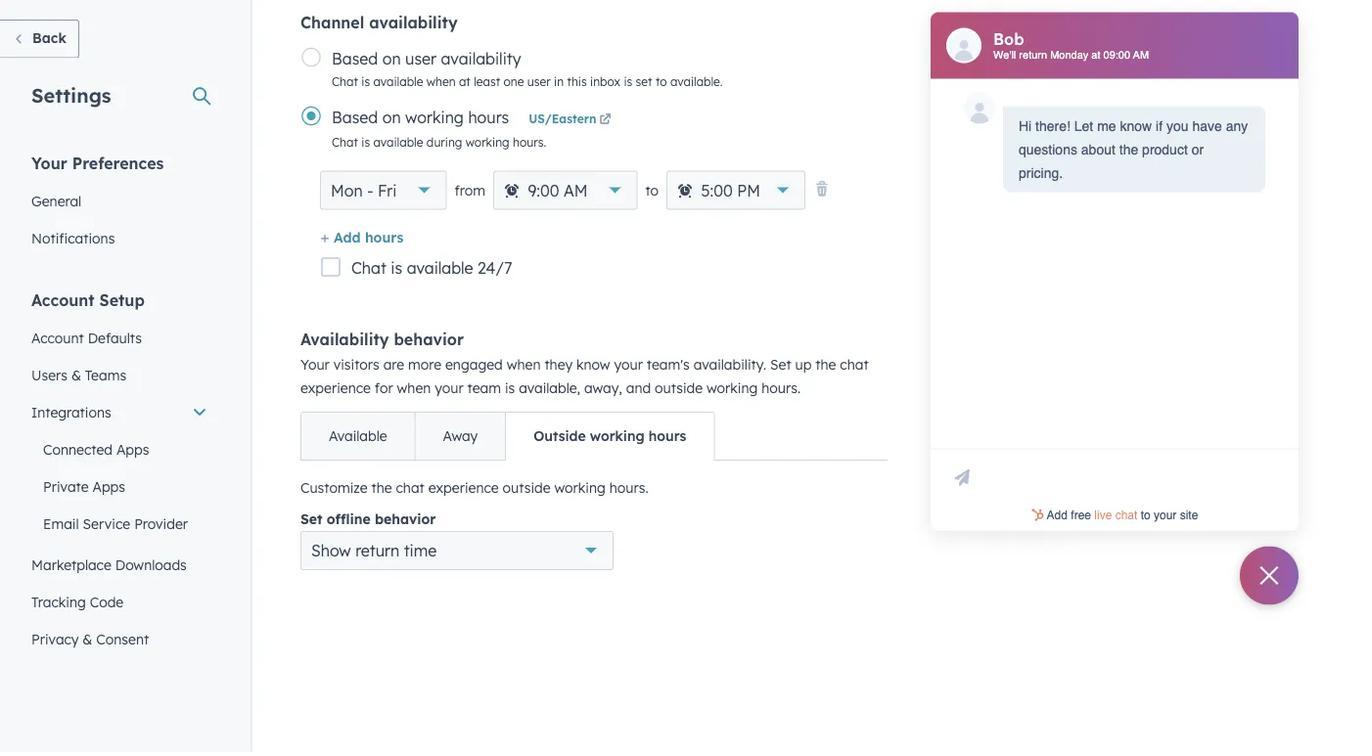 Task type: vqa. For each thing, say whether or not it's contained in the screenshot.
rightmost with,
no



Task type: describe. For each thing, give the bounding box(es) containing it.
channel availability
[[301, 13, 458, 32]]

experience inside show return time tab panel
[[429, 480, 499, 497]]

engaged
[[445, 357, 503, 374]]

1 vertical spatial availability
[[441, 49, 521, 68]]

at for bob
[[1092, 50, 1101, 62]]

show
[[311, 542, 351, 561]]

set inside show return time tab panel
[[301, 511, 323, 528]]

privacy
[[31, 631, 79, 648]]

working right the during
[[466, 135, 510, 150]]

back
[[32, 29, 66, 46]]

and
[[626, 380, 651, 397]]

1 vertical spatial to
[[645, 182, 659, 199]]

about
[[1082, 142, 1116, 157]]

consent
[[96, 631, 149, 648]]

private
[[43, 478, 89, 495]]

-
[[367, 181, 373, 201]]

connected
[[43, 441, 113, 458]]

0 vertical spatial when
[[427, 74, 456, 89]]

hours. inside availability behavior your visitors are more engaged when they know your team's availability. set up the chat experience for when your team is available, away, and outside working hours.
[[762, 380, 801, 397]]

set
[[636, 74, 653, 89]]

code
[[90, 594, 124, 611]]

preferences
[[72, 153, 164, 173]]

available for during
[[373, 135, 423, 150]]

this
[[567, 74, 587, 89]]

working inside tab list
[[590, 428, 645, 445]]

have
[[1193, 118, 1222, 134]]

hours inside tab list
[[649, 428, 687, 445]]

team's
[[647, 357, 690, 374]]

1 vertical spatial your
[[435, 380, 464, 397]]

teams
[[85, 367, 126, 384]]

away,
[[584, 380, 622, 397]]

outside inside show return time tab panel
[[503, 480, 551, 497]]

chat for chat is available when at least one user in this inbox is set to available.
[[332, 74, 358, 89]]

based on user availability
[[332, 49, 521, 68]]

the inside show return time tab panel
[[371, 480, 392, 497]]

availability.
[[694, 357, 767, 374]]

add hours button
[[320, 226, 404, 252]]

visitors
[[334, 357, 380, 374]]

away
[[443, 428, 478, 445]]

private apps
[[43, 478, 125, 495]]

am inside bob we'll return monday at 09:00 am
[[1133, 50, 1149, 62]]

account setup
[[31, 290, 145, 310]]

0 vertical spatial availability
[[369, 13, 458, 32]]

email service provider link
[[20, 506, 219, 543]]

bob we'll return monday at 09:00 am
[[994, 30, 1149, 62]]

apps for private apps
[[92, 478, 125, 495]]

monday
[[1051, 50, 1089, 62]]

the inside availability behavior your visitors are more engaged when they know your team's availability. set up the chat experience for when your team is available, away, and outside working hours.
[[816, 357, 836, 374]]

based for based on user availability
[[332, 49, 378, 68]]

know inside hi there! let me know if you have any questions about the product or pricing.
[[1120, 118, 1152, 134]]

email
[[43, 515, 79, 533]]

the inside hi there! let me know if you have any questions about the product or pricing.
[[1120, 142, 1139, 157]]

connected apps link
[[20, 431, 219, 468]]

9:00 am button
[[493, 171, 638, 210]]

you
[[1167, 118, 1189, 134]]

team
[[467, 380, 501, 397]]

offline
[[327, 511, 371, 528]]

we'll
[[994, 50, 1016, 62]]

outside working hours link
[[505, 413, 714, 460]]

downloads
[[115, 557, 187, 574]]

behavior inside show return time tab panel
[[375, 511, 436, 528]]

available for when
[[373, 74, 423, 89]]

integrations button
[[20, 394, 219, 431]]

chat is available during working hours.
[[332, 135, 546, 150]]

tracking code link
[[20, 584, 219, 621]]

is inside availability behavior your visitors are more engaged when they know your team's availability. set up the chat experience for when your team is available, away, and outside working hours.
[[505, 380, 515, 397]]

your inside your preferences element
[[31, 153, 67, 173]]

9:00 am
[[528, 181, 588, 201]]

your inside availability behavior your visitors are more engaged when they know your team's availability. set up the chat experience for when your team is available, away, and outside working hours.
[[301, 357, 330, 374]]

24/7
[[478, 259, 513, 278]]

working up chat is available during working hours.
[[405, 108, 464, 127]]

09:00
[[1104, 50, 1131, 62]]

based for based on working hours
[[332, 108, 378, 127]]

hours inside button
[[365, 229, 404, 246]]

or
[[1192, 142, 1204, 157]]

privacy & consent link
[[20, 621, 219, 658]]

show return time tab panel
[[301, 460, 888, 595]]

1 horizontal spatial user
[[527, 74, 551, 89]]

tracking code
[[31, 594, 124, 611]]

marketplace
[[31, 557, 111, 574]]

available
[[329, 428, 387, 445]]

account defaults link
[[20, 320, 219, 357]]

customize
[[301, 480, 368, 497]]

chat for chat is available during working hours.
[[332, 135, 358, 150]]

setup
[[99, 290, 145, 310]]

connected apps
[[43, 441, 149, 458]]

general
[[31, 192, 81, 209]]

add hours
[[334, 229, 404, 246]]

bob
[[994, 30, 1025, 50]]

marketplace downloads
[[31, 557, 187, 574]]

5:00 pm button
[[667, 171, 806, 210]]

outside working hours
[[534, 428, 687, 445]]

link opens in a new window image
[[600, 111, 611, 129]]

available link
[[302, 413, 415, 460]]

chat inside availability behavior your visitors are more engaged when they know your team's availability. set up the chat experience for when your team is available, away, and outside working hours.
[[840, 357, 869, 374]]

privacy & consent
[[31, 631, 149, 648]]

in
[[554, 74, 564, 89]]

chat is available when at least one user in this inbox is set to available.
[[332, 74, 723, 89]]

on for working
[[382, 108, 401, 127]]

account for account setup
[[31, 290, 95, 310]]



Task type: locate. For each thing, give the bounding box(es) containing it.
least
[[474, 74, 500, 89]]

1 horizontal spatial your
[[301, 357, 330, 374]]

behavior up more
[[394, 330, 464, 350]]

hours. down us/eastern
[[513, 135, 546, 150]]

based
[[332, 49, 378, 68], [332, 108, 378, 127]]

notifications link
[[20, 220, 219, 257]]

mon
[[331, 181, 363, 201]]

account up account defaults
[[31, 290, 95, 310]]

availability
[[301, 330, 389, 350]]

2 vertical spatial hours
[[649, 428, 687, 445]]

available left 24/7
[[407, 259, 473, 278]]

your up general
[[31, 153, 67, 173]]

chat up set offline behavior
[[396, 480, 425, 497]]

time
[[404, 542, 437, 561]]

account up users
[[31, 329, 84, 347]]

show return time button
[[301, 532, 614, 571]]

behavior up time
[[375, 511, 436, 528]]

is for chat is available 24/7
[[391, 259, 403, 278]]

for
[[375, 380, 393, 397]]

user left in
[[527, 74, 551, 89]]

experience down away link at left bottom
[[429, 480, 499, 497]]

0 vertical spatial your
[[614, 357, 643, 374]]

1 horizontal spatial hours
[[468, 108, 509, 127]]

return
[[1019, 50, 1048, 62], [356, 542, 400, 561]]

hours down and
[[649, 428, 687, 445]]

0 horizontal spatial outside
[[503, 480, 551, 497]]

up
[[795, 357, 812, 374]]

return inside popup button
[[356, 542, 400, 561]]

account for account defaults
[[31, 329, 84, 347]]

know inside availability behavior your visitors are more engaged when they know your team's availability. set up the chat experience for when your team is available, away, and outside working hours.
[[577, 357, 610, 374]]

0 horizontal spatial am
[[564, 181, 588, 201]]

1 horizontal spatial your
[[614, 357, 643, 374]]

your down more
[[435, 380, 464, 397]]

defaults
[[88, 329, 142, 347]]

more
[[408, 357, 442, 374]]

working down away,
[[590, 428, 645, 445]]

email service provider
[[43, 515, 188, 533]]

& for privacy
[[83, 631, 92, 648]]

on up chat is available during working hours.
[[382, 108, 401, 127]]

users & teams link
[[20, 357, 219, 394]]

0 horizontal spatial know
[[577, 357, 610, 374]]

experience
[[301, 380, 371, 397], [429, 480, 499, 497]]

tab list containing available
[[301, 412, 715, 461]]

user down channel availability
[[405, 49, 437, 68]]

know up away,
[[577, 357, 610, 374]]

hours.
[[513, 135, 546, 150], [762, 380, 801, 397], [610, 480, 649, 497]]

1 vertical spatial apps
[[92, 478, 125, 495]]

product
[[1143, 142, 1188, 157]]

tracking
[[31, 594, 86, 611]]

working
[[405, 108, 464, 127], [466, 135, 510, 150], [707, 380, 758, 397], [590, 428, 645, 445], [555, 480, 606, 497]]

working down availability.
[[707, 380, 758, 397]]

0 vertical spatial am
[[1133, 50, 1149, 62]]

return right 'we'll'
[[1019, 50, 1048, 62]]

outside
[[534, 428, 586, 445]]

0 horizontal spatial return
[[356, 542, 400, 561]]

your
[[614, 357, 643, 374], [435, 380, 464, 397]]

based up mon
[[332, 108, 378, 127]]

when down based on user availability
[[427, 74, 456, 89]]

set offline behavior
[[301, 511, 436, 528]]

0 horizontal spatial your
[[31, 153, 67, 173]]

0 vertical spatial hours.
[[513, 135, 546, 150]]

chat down channel
[[332, 74, 358, 89]]

to
[[656, 74, 667, 89], [645, 182, 659, 199]]

2 horizontal spatial the
[[1120, 142, 1139, 157]]

1 vertical spatial your
[[301, 357, 330, 374]]

hubspot-live-chat-viral-iframe element
[[935, 507, 1295, 527]]

apps up the "service"
[[92, 478, 125, 495]]

1 horizontal spatial am
[[1133, 50, 1149, 62]]

if
[[1156, 118, 1163, 134]]

outside inside availability behavior your visitors are more engaged when they know your team's availability. set up the chat experience for when your team is available, away, and outside working hours.
[[655, 380, 703, 397]]

0 horizontal spatial your
[[435, 380, 464, 397]]

return inside bob we'll return monday at 09:00 am
[[1019, 50, 1048, 62]]

available.
[[671, 74, 723, 89]]

1 horizontal spatial experience
[[429, 480, 499, 497]]

0 horizontal spatial the
[[371, 480, 392, 497]]

users
[[31, 367, 68, 384]]

experience down visitors
[[301, 380, 371, 397]]

availability
[[369, 13, 458, 32], [441, 49, 521, 68]]

& right privacy
[[83, 631, 92, 648]]

mon - fri
[[331, 181, 397, 201]]

customize the chat experience outside working hours.
[[301, 480, 649, 497]]

one
[[504, 74, 524, 89]]

account
[[31, 290, 95, 310], [31, 329, 84, 347]]

during
[[427, 135, 462, 150]]

at for chat
[[459, 74, 471, 89]]

availability up based on user availability
[[369, 13, 458, 32]]

when
[[427, 74, 456, 89], [507, 357, 541, 374], [397, 380, 431, 397]]

to left 5:00
[[645, 182, 659, 199]]

2 vertical spatial when
[[397, 380, 431, 397]]

0 vertical spatial chat
[[840, 357, 869, 374]]

your up and
[[614, 357, 643, 374]]

1 vertical spatial on
[[382, 108, 401, 127]]

on down channel availability
[[382, 49, 401, 68]]

2 horizontal spatial hours.
[[762, 380, 801, 397]]

let
[[1075, 118, 1094, 134]]

tab list
[[301, 412, 715, 461]]

1 on from the top
[[382, 49, 401, 68]]

link opens in a new window image
[[600, 114, 611, 126]]

set
[[770, 357, 792, 374], [301, 511, 323, 528]]

pm
[[737, 181, 761, 201]]

1 vertical spatial available
[[373, 135, 423, 150]]

your preferences element
[[20, 152, 219, 257]]

show return time
[[311, 542, 437, 561]]

0 vertical spatial behavior
[[394, 330, 464, 350]]

0 vertical spatial experience
[[301, 380, 371, 397]]

2 vertical spatial chat
[[351, 259, 387, 278]]

& for users
[[71, 367, 81, 384]]

hi there! let me know if you have any questions about the product or pricing.
[[1019, 118, 1248, 181]]

us/eastern link
[[529, 111, 614, 129]]

0 horizontal spatial experience
[[301, 380, 371, 397]]

the up set offline behavior
[[371, 480, 392, 497]]

available down based on working hours
[[373, 135, 423, 150]]

questions
[[1019, 142, 1078, 157]]

fri
[[378, 181, 397, 201]]

available,
[[519, 380, 581, 397]]

experience inside availability behavior your visitors are more engaged when they know your team's availability. set up the chat experience for when your team is available, away, and outside working hours.
[[301, 380, 371, 397]]

availability up least
[[441, 49, 521, 68]]

user
[[405, 49, 437, 68], [527, 74, 551, 89]]

the right about at the right top
[[1120, 142, 1139, 157]]

hours right "add"
[[365, 229, 404, 246]]

am right 09:00
[[1133, 50, 1149, 62]]

0 vertical spatial know
[[1120, 118, 1152, 134]]

1 vertical spatial the
[[816, 357, 836, 374]]

hours
[[468, 108, 509, 127], [365, 229, 404, 246], [649, 428, 687, 445]]

0 vertical spatial on
[[382, 49, 401, 68]]

chat
[[332, 74, 358, 89], [332, 135, 358, 150], [351, 259, 387, 278]]

1 vertical spatial return
[[356, 542, 400, 561]]

on for user
[[382, 49, 401, 68]]

1 vertical spatial based
[[332, 108, 378, 127]]

know left if
[[1120, 118, 1152, 134]]

notifications
[[31, 230, 115, 247]]

1 vertical spatial when
[[507, 357, 541, 374]]

0 vertical spatial hours
[[468, 108, 509, 127]]

am right 9:00
[[564, 181, 588, 201]]

set left up
[[770, 357, 792, 374]]

1 vertical spatial chat
[[396, 480, 425, 497]]

am inside popup button
[[564, 181, 588, 201]]

0 vertical spatial user
[[405, 49, 437, 68]]

set left 'offline'
[[301, 511, 323, 528]]

0 vertical spatial available
[[373, 74, 423, 89]]

0 horizontal spatial hours
[[365, 229, 404, 246]]

working inside show return time tab panel
[[555, 480, 606, 497]]

hours. inside show return time tab panel
[[610, 480, 649, 497]]

outside
[[655, 380, 703, 397], [503, 480, 551, 497]]

0 horizontal spatial at
[[459, 74, 471, 89]]

0 vertical spatial account
[[31, 290, 95, 310]]

hours down least
[[468, 108, 509, 127]]

0 vertical spatial the
[[1120, 142, 1139, 157]]

0 horizontal spatial chat
[[396, 480, 425, 497]]

2 vertical spatial hours.
[[610, 480, 649, 497]]

apps for connected apps
[[116, 441, 149, 458]]

2 vertical spatial available
[[407, 259, 473, 278]]

is
[[361, 74, 370, 89], [624, 74, 633, 89], [361, 135, 370, 150], [391, 259, 403, 278], [505, 380, 515, 397]]

1 vertical spatial set
[[301, 511, 323, 528]]

account setup element
[[20, 289, 219, 696]]

private apps link
[[20, 468, 219, 506]]

apps down integrations button
[[116, 441, 149, 458]]

set inside availability behavior your visitors are more engaged when they know your team's availability. set up the chat experience for when your team is available, away, and outside working hours.
[[770, 357, 792, 374]]

0 horizontal spatial set
[[301, 511, 323, 528]]

0 horizontal spatial hours.
[[513, 135, 546, 150]]

2 account from the top
[[31, 329, 84, 347]]

5:00
[[701, 181, 733, 201]]

is down add hours
[[391, 259, 403, 278]]

0 vertical spatial apps
[[116, 441, 149, 458]]

is up mon - fri
[[361, 135, 370, 150]]

agent says: hi there! let me know if you have any questions about the product or pricing. element
[[1019, 114, 1250, 185]]

users & teams
[[31, 367, 126, 384]]

1 horizontal spatial &
[[83, 631, 92, 648]]

is left set
[[624, 74, 633, 89]]

0 vertical spatial set
[[770, 357, 792, 374]]

0 vertical spatial outside
[[655, 380, 703, 397]]

0 vertical spatial your
[[31, 153, 67, 173]]

chat is available 24/7
[[351, 259, 513, 278]]

1 vertical spatial &
[[83, 631, 92, 648]]

1 horizontal spatial hours.
[[610, 480, 649, 497]]

apps inside 'link'
[[116, 441, 149, 458]]

1 vertical spatial account
[[31, 329, 84, 347]]

1 vertical spatial user
[[527, 74, 551, 89]]

service
[[83, 515, 130, 533]]

return down set offline behavior
[[356, 542, 400, 561]]

0 horizontal spatial user
[[405, 49, 437, 68]]

2 based from the top
[[332, 108, 378, 127]]

mon - fri button
[[320, 171, 447, 210]]

0 vertical spatial to
[[656, 74, 667, 89]]

1 vertical spatial hours
[[365, 229, 404, 246]]

1 account from the top
[[31, 290, 95, 310]]

9:00
[[528, 181, 559, 201]]

0 vertical spatial &
[[71, 367, 81, 384]]

chat down add hours button
[[351, 259, 387, 278]]

account defaults
[[31, 329, 142, 347]]

0 vertical spatial at
[[1092, 50, 1101, 62]]

1 horizontal spatial know
[[1120, 118, 1152, 134]]

at left least
[[459, 74, 471, 89]]

0 vertical spatial chat
[[332, 74, 358, 89]]

chat up mon
[[332, 135, 358, 150]]

marketplace downloads link
[[20, 547, 219, 584]]

& right users
[[71, 367, 81, 384]]

your preferences
[[31, 153, 164, 173]]

working inside availability behavior your visitors are more engaged when they know your team's availability. set up the chat experience for when your team is available, away, and outside working hours.
[[707, 380, 758, 397]]

is for chat is available during working hours.
[[361, 135, 370, 150]]

1 vertical spatial hours.
[[762, 380, 801, 397]]

any
[[1226, 118, 1248, 134]]

available down based on user availability
[[373, 74, 423, 89]]

when left they
[[507, 357, 541, 374]]

at inside bob we'll return monday at 09:00 am
[[1092, 50, 1101, 62]]

1 vertical spatial chat
[[332, 135, 358, 150]]

provider
[[134, 515, 188, 533]]

chat for chat is available 24/7
[[351, 259, 387, 278]]

availability behavior your visitors are more engaged when they know your team's availability. set up the chat experience for when your team is available, away, and outside working hours.
[[301, 330, 869, 397]]

0 vertical spatial based
[[332, 49, 378, 68]]

away link
[[415, 413, 505, 460]]

1 vertical spatial am
[[564, 181, 588, 201]]

when down more
[[397, 380, 431, 397]]

integrations
[[31, 404, 111, 421]]

to right set
[[656, 74, 667, 89]]

available for 24/7
[[407, 259, 473, 278]]

channel
[[301, 13, 364, 32]]

1 vertical spatial experience
[[429, 480, 499, 497]]

1 horizontal spatial return
[[1019, 50, 1048, 62]]

outside down 'team's'
[[655, 380, 703, 397]]

5:00 pm
[[701, 181, 761, 201]]

chat right up
[[840, 357, 869, 374]]

1 vertical spatial outside
[[503, 480, 551, 497]]

1 vertical spatial know
[[577, 357, 610, 374]]

at left 09:00
[[1092, 50, 1101, 62]]

chat inside show return time tab panel
[[396, 480, 425, 497]]

is for chat is available when at least one user in this inbox is set to available.
[[361, 74, 370, 89]]

0 vertical spatial return
[[1019, 50, 1048, 62]]

1 horizontal spatial outside
[[655, 380, 703, 397]]

is down channel availability
[[361, 74, 370, 89]]

1 vertical spatial behavior
[[375, 511, 436, 528]]

0 horizontal spatial &
[[71, 367, 81, 384]]

1 horizontal spatial at
[[1092, 50, 1101, 62]]

1 horizontal spatial chat
[[840, 357, 869, 374]]

1 based from the top
[[332, 49, 378, 68]]

behavior
[[394, 330, 464, 350], [375, 511, 436, 528]]

hi
[[1019, 118, 1032, 134]]

1 horizontal spatial the
[[816, 357, 836, 374]]

hours. down up
[[762, 380, 801, 397]]

working down outside
[[555, 480, 606, 497]]

hours. down outside working hours link
[[610, 480, 649, 497]]

1 horizontal spatial set
[[770, 357, 792, 374]]

based down channel
[[332, 49, 378, 68]]

2 horizontal spatial hours
[[649, 428, 687, 445]]

2 vertical spatial the
[[371, 480, 392, 497]]

outside down outside
[[503, 480, 551, 497]]

1 vertical spatial at
[[459, 74, 471, 89]]

is right team
[[505, 380, 515, 397]]

settings
[[31, 83, 111, 107]]

behavior inside availability behavior your visitors are more engaged when they know your team's availability. set up the chat experience for when your team is available, away, and outside working hours.
[[394, 330, 464, 350]]

general link
[[20, 183, 219, 220]]

2 on from the top
[[382, 108, 401, 127]]

the right up
[[816, 357, 836, 374]]

your down availability
[[301, 357, 330, 374]]



